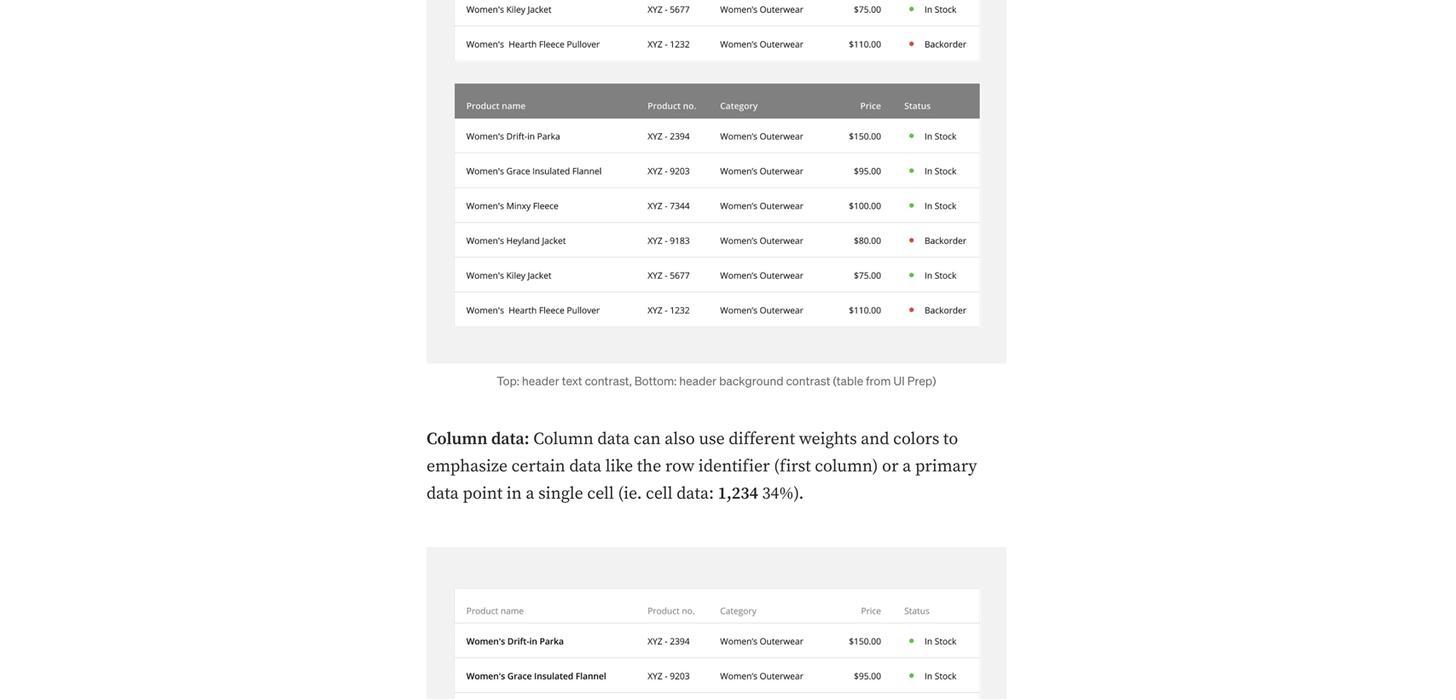 Task type: locate. For each thing, give the bounding box(es) containing it.
1 column from the left
[[427, 429, 488, 450]]

0 horizontal spatial cell
[[588, 484, 614, 505]]

1 horizontal spatial cell
[[646, 484, 673, 505]]

cell
[[588, 484, 614, 505], [646, 484, 673, 505]]

a right in
[[526, 484, 535, 505]]

0 vertical spatial data:
[[492, 429, 530, 450]]

data up 'like'
[[598, 429, 630, 450]]

column up emphasize
[[427, 429, 488, 450]]

cell down the
[[646, 484, 673, 505]]

0 horizontal spatial header
[[522, 373, 560, 389]]

header
[[522, 373, 560, 389], [680, 373, 717, 389]]

0 horizontal spatial a
[[526, 484, 535, 505]]

1 cell from the left
[[588, 484, 614, 505]]

1,234 34%).
[[718, 484, 804, 505]]

weights
[[799, 429, 857, 450]]

column
[[427, 429, 488, 450], [534, 429, 594, 450]]

1 horizontal spatial header
[[680, 373, 717, 389]]

0 horizontal spatial column
[[427, 429, 488, 450]]

data: down row
[[677, 484, 714, 505]]

data
[[598, 429, 630, 450], [570, 456, 602, 478], [427, 484, 459, 505]]

also
[[665, 429, 695, 450]]

1 vertical spatial data
[[570, 456, 602, 478]]

cell left (ie. at the bottom left of page
[[588, 484, 614, 505]]

a right or
[[903, 456, 912, 478]]

1 horizontal spatial data:
[[677, 484, 714, 505]]

background
[[720, 373, 784, 389]]

in
[[507, 484, 522, 505]]

(ie.
[[618, 484, 642, 505]]

to
[[944, 429, 959, 450]]

data: up certain
[[492, 429, 530, 450]]

column up certain
[[534, 429, 594, 450]]

header left text
[[522, 373, 560, 389]]

2 header from the left
[[680, 373, 717, 389]]

data left 'like'
[[570, 456, 602, 478]]

data: inside column data can also use different weights and colors to emphasize certain data like the row identifier (first column) or a primary data point in a single cell (ie. cell data:
[[677, 484, 714, 505]]

bottom:
[[635, 373, 677, 389]]

0 vertical spatial data
[[598, 429, 630, 450]]

1 header from the left
[[522, 373, 560, 389]]

can
[[634, 429, 661, 450]]

(table
[[833, 373, 864, 389]]

column inside column data can also use different weights and colors to emphasize certain data like the row identifier (first column) or a primary data point in a single cell (ie. cell data:
[[534, 429, 594, 450]]

point
[[463, 484, 503, 505]]

data down emphasize
[[427, 484, 459, 505]]

header right bottom:
[[680, 373, 717, 389]]

1 horizontal spatial column
[[534, 429, 594, 450]]

a
[[903, 456, 912, 478], [526, 484, 535, 505]]

1 horizontal spatial a
[[903, 456, 912, 478]]

1 vertical spatial data:
[[677, 484, 714, 505]]

data:
[[492, 429, 530, 450], [677, 484, 714, 505]]

top:
[[497, 373, 520, 389]]

1,234
[[718, 484, 759, 505]]

1 vertical spatial a
[[526, 484, 535, 505]]

0 vertical spatial a
[[903, 456, 912, 478]]

column for data
[[534, 429, 594, 450]]

2 column from the left
[[534, 429, 594, 450]]



Task type: describe. For each thing, give the bounding box(es) containing it.
2 vertical spatial data
[[427, 484, 459, 505]]

certain
[[512, 456, 566, 478]]

0 horizontal spatial data:
[[492, 429, 530, 450]]

the
[[637, 456, 662, 478]]

single
[[539, 484, 584, 505]]

column data:
[[427, 429, 530, 450]]

identifier
[[699, 456, 770, 478]]

34%).
[[762, 484, 804, 505]]

(first
[[774, 456, 811, 478]]

different
[[729, 429, 796, 450]]

text
[[562, 373, 583, 389]]

use
[[699, 429, 725, 450]]

contrast,
[[585, 373, 632, 389]]

colors
[[894, 429, 940, 450]]

row
[[666, 456, 695, 478]]

and
[[861, 429, 890, 450]]

column data can also use different weights and colors to emphasize certain data like the row identifier (first column) or a primary data point in a single cell (ie. cell data:
[[427, 429, 978, 505]]

prep)
[[908, 373, 937, 389]]

or
[[883, 456, 899, 478]]

like
[[606, 456, 633, 478]]

contrast
[[786, 373, 831, 389]]

primary
[[916, 456, 978, 478]]

2 cell from the left
[[646, 484, 673, 505]]

column)
[[815, 456, 879, 478]]

from
[[866, 373, 891, 389]]

top: header text contrast, bottom: header background contrast (table from ui prep)
[[497, 373, 937, 389]]

column for data:
[[427, 429, 488, 450]]

ui
[[894, 373, 905, 389]]

emphasize
[[427, 456, 508, 478]]



Task type: vqa. For each thing, say whether or not it's contained in the screenshot.
while
no



